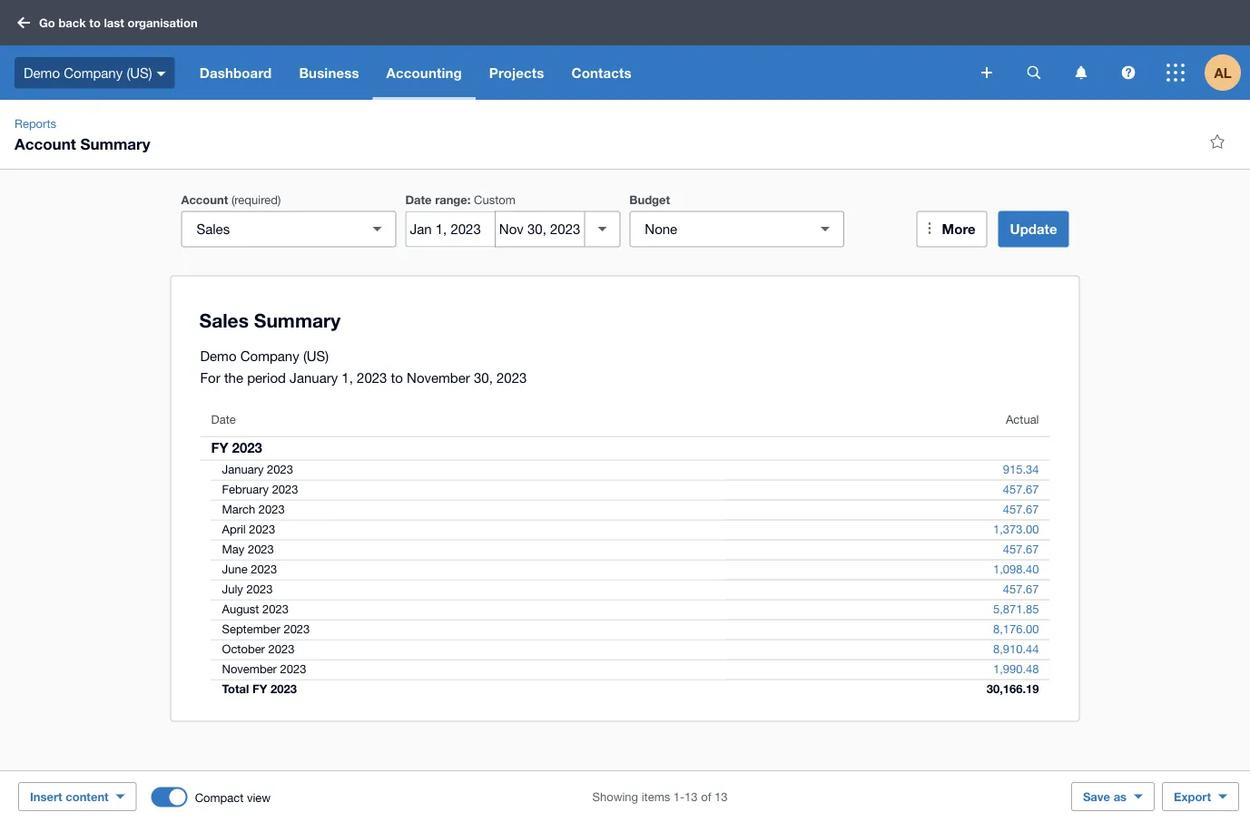 Task type: vqa. For each thing, say whether or not it's contained in the screenshot.
November to the top
yes



Task type: locate. For each thing, give the bounding box(es) containing it.
compact
[[195, 791, 244, 805]]

1 vertical spatial demo
[[200, 348, 237, 364]]

(us)
[[127, 65, 152, 81], [303, 348, 329, 364]]

november
[[407, 370, 470, 386], [222, 662, 277, 676]]

1 horizontal spatial open image
[[807, 211, 844, 247]]

2 457.67 from the top
[[1003, 502, 1039, 517]]

fy down november 2023
[[252, 682, 267, 696]]

2023 down january 2023
[[272, 482, 298, 497]]

0 horizontal spatial to
[[89, 16, 101, 30]]

go back to last organisation link
[[11, 7, 208, 39]]

report output element
[[200, 404, 1050, 699]]

february
[[222, 482, 269, 497]]

0 horizontal spatial 13
[[685, 790, 698, 804]]

2023 right 1,
[[357, 370, 387, 386]]

0 horizontal spatial (us)
[[127, 65, 152, 81]]

company inside popup button
[[64, 65, 123, 81]]

0 vertical spatial account
[[15, 134, 76, 153]]

company down go back to last organisation link
[[64, 65, 123, 81]]

0 horizontal spatial date
[[211, 413, 236, 427]]

457.67 link up 1,098.40
[[992, 541, 1050, 559]]

457.67
[[1003, 482, 1039, 497], [1003, 502, 1039, 517], [1003, 542, 1039, 556], [1003, 582, 1039, 596]]

al button
[[1205, 45, 1250, 100]]

1 vertical spatial fy
[[252, 682, 267, 696]]

to right 1,
[[391, 370, 403, 386]]

2023 up june 2023
[[248, 542, 274, 556]]

1 none field from the left
[[181, 211, 396, 247]]

2023
[[357, 370, 387, 386], [497, 370, 527, 386], [232, 440, 262, 456], [267, 463, 293, 477], [272, 482, 298, 497], [258, 502, 285, 517], [249, 522, 275, 537], [248, 542, 274, 556], [251, 562, 277, 576], [246, 582, 273, 596], [262, 602, 289, 616], [284, 622, 310, 636], [268, 642, 295, 656], [280, 662, 306, 676], [270, 682, 297, 696]]

demo up for
[[200, 348, 237, 364]]

demo inside popup button
[[24, 65, 60, 81]]

1 vertical spatial to
[[391, 370, 403, 386]]

to inside demo company (us) for the period january 1, 2023 to november 30, 2023
[[391, 370, 403, 386]]

january left 1,
[[290, 370, 338, 386]]

1,373.00
[[993, 522, 1039, 537]]

2023 down march 2023
[[249, 522, 275, 537]]

may 2023
[[222, 542, 274, 556]]

(us) inside demo company (us) for the period january 1, 2023 to november 30, 2023
[[303, 348, 329, 364]]

0 vertical spatial company
[[64, 65, 123, 81]]

demo inside demo company (us) for the period january 1, 2023 to november 30, 2023
[[200, 348, 237, 364]]

company for demo company (us) for the period january 1, 2023 to november 30, 2023
[[240, 348, 299, 364]]

date inside report output element
[[211, 413, 236, 427]]

1 horizontal spatial demo
[[200, 348, 237, 364]]

0 vertical spatial fy
[[211, 440, 228, 456]]

fy up january 2023
[[211, 440, 228, 456]]

the
[[224, 370, 243, 386]]

1 vertical spatial date
[[211, 413, 236, 427]]

1 horizontal spatial none field
[[629, 211, 844, 247]]

1 horizontal spatial to
[[391, 370, 403, 386]]

0 horizontal spatial company
[[64, 65, 123, 81]]

1 457.67 from the top
[[1003, 482, 1039, 497]]

2023 up total fy 2023
[[280, 662, 306, 676]]

january 2023
[[222, 463, 293, 477]]

2023 down may 2023
[[251, 562, 277, 576]]

457.67 link up 1,373.00
[[992, 501, 1050, 519]]

november inside report output element
[[222, 662, 277, 676]]

february 2023
[[222, 482, 298, 497]]

0 horizontal spatial open image
[[359, 211, 395, 247]]

to left last
[[89, 16, 101, 30]]

457.67 down 1,373.00 link
[[1003, 542, 1039, 556]]

1 457.67 link from the top
[[992, 481, 1050, 499]]

september
[[222, 622, 280, 636]]

2023 for september 2023
[[284, 622, 310, 636]]

january inside report output element
[[222, 463, 264, 477]]

1 vertical spatial company
[[240, 348, 299, 364]]

january up february
[[222, 463, 264, 477]]

fy
[[211, 440, 228, 456], [252, 682, 267, 696]]

0 horizontal spatial fy
[[211, 440, 228, 456]]

13 right of
[[715, 790, 728, 804]]

2023 up august 2023
[[246, 582, 273, 596]]

navigation
[[186, 45, 969, 100]]

1-
[[673, 790, 685, 804]]

457.67 for may 2023
[[1003, 542, 1039, 556]]

reports
[[15, 116, 56, 130]]

457.67 for march 2023
[[1003, 502, 1039, 517]]

457.67 link down 915.34 link
[[992, 481, 1050, 499]]

1 vertical spatial january
[[222, 463, 264, 477]]

0 vertical spatial demo
[[24, 65, 60, 81]]

1 vertical spatial november
[[222, 662, 277, 676]]

Select start date field
[[406, 212, 495, 246]]

457.67 link for february 2023
[[992, 481, 1050, 499]]

insert
[[30, 790, 62, 804]]

13 left of
[[685, 790, 698, 804]]

1,098.40 link
[[982, 561, 1050, 579]]

to
[[89, 16, 101, 30], [391, 370, 403, 386]]

1 horizontal spatial account
[[181, 192, 228, 207]]

1,990.48 link
[[982, 660, 1050, 679]]

0 vertical spatial (us)
[[127, 65, 152, 81]]

june
[[222, 562, 248, 576]]

date
[[405, 192, 432, 207], [211, 413, 236, 427]]

1 horizontal spatial fy
[[252, 682, 267, 696]]

account down reports link in the left of the page
[[15, 134, 76, 153]]

13
[[685, 790, 698, 804], [715, 790, 728, 804]]

demo down go
[[24, 65, 60, 81]]

1,
[[342, 370, 353, 386]]

5,871.85
[[993, 602, 1039, 616]]

2023 for fy 2023
[[232, 440, 262, 456]]

3 457.67 from the top
[[1003, 542, 1039, 556]]

fy 2023
[[211, 440, 262, 456]]

457.67 down 915.34 link
[[1003, 482, 1039, 497]]

account ( required )
[[181, 192, 281, 207]]

january
[[290, 370, 338, 386], [222, 463, 264, 477]]

company inside demo company (us) for the period january 1, 2023 to november 30, 2023
[[240, 348, 299, 364]]

1,373.00 link
[[982, 521, 1050, 539]]

4 457.67 link from the top
[[992, 581, 1050, 599]]

open image
[[359, 211, 395, 247], [807, 211, 844, 247]]

Sales text field
[[182, 212, 363, 246]]

2023 for june 2023
[[251, 562, 277, 576]]

0 horizontal spatial svg image
[[157, 71, 166, 76]]

1 horizontal spatial january
[[290, 370, 338, 386]]

0 horizontal spatial november
[[222, 662, 277, 676]]

company up period
[[240, 348, 299, 364]]

(us) for demo company (us) for the period january 1, 2023 to november 30, 2023
[[303, 348, 329, 364]]

account
[[15, 134, 76, 153], [181, 192, 228, 207]]

457.67 link for march 2023
[[992, 501, 1050, 519]]

save as button
[[1071, 783, 1155, 812]]

0 vertical spatial january
[[290, 370, 338, 386]]

(us) for demo company (us)
[[127, 65, 152, 81]]

2 none field from the left
[[629, 211, 844, 247]]

banner containing dashboard
[[0, 0, 1250, 100]]

company for demo company (us)
[[64, 65, 123, 81]]

1 horizontal spatial 13
[[715, 790, 728, 804]]

november down october
[[222, 662, 277, 676]]

0 vertical spatial november
[[407, 370, 470, 386]]

banner
[[0, 0, 1250, 100]]

svg image
[[17, 17, 30, 29], [1027, 66, 1041, 79], [1075, 66, 1087, 79], [981, 67, 992, 78]]

1 vertical spatial account
[[181, 192, 228, 207]]

date up fy 2023
[[211, 413, 236, 427]]

date for date range : custom
[[405, 192, 432, 207]]

content
[[66, 790, 109, 804]]

0 horizontal spatial demo
[[24, 65, 60, 81]]

457.67 link
[[992, 481, 1050, 499], [992, 501, 1050, 519], [992, 541, 1050, 559], [992, 581, 1050, 599]]

2023 down february 2023
[[258, 502, 285, 517]]

march 2023
[[222, 502, 285, 517]]

custom
[[474, 192, 515, 207]]

period
[[247, 370, 286, 386]]

none field "none"
[[629, 211, 844, 247]]

svg image
[[1167, 64, 1185, 82], [1122, 66, 1135, 79], [157, 71, 166, 76]]

4 457.67 from the top
[[1003, 582, 1039, 596]]

2023 up january 2023
[[232, 440, 262, 456]]

required
[[234, 192, 278, 207]]

3 457.67 link from the top
[[992, 541, 1050, 559]]

list of convenience dates image
[[584, 211, 620, 247]]

1 horizontal spatial (us)
[[303, 348, 329, 364]]

457.67 down the 1,098.40 link
[[1003, 582, 1039, 596]]

items
[[642, 790, 670, 804]]

2023 up the october 2023
[[284, 622, 310, 636]]

2 open image from the left
[[807, 211, 844, 247]]

457.67 for july 2023
[[1003, 582, 1039, 596]]

demo
[[24, 65, 60, 81], [200, 348, 237, 364]]

november left the 30,
[[407, 370, 470, 386]]

2023 up september 2023
[[262, 602, 289, 616]]

november 2023
[[222, 662, 306, 676]]

2 457.67 link from the top
[[992, 501, 1050, 519]]

0 vertical spatial date
[[405, 192, 432, 207]]

date left the range at the left of the page
[[405, 192, 432, 207]]

2023 down september 2023
[[268, 642, 295, 656]]

account left (
[[181, 192, 228, 207]]

company
[[64, 65, 123, 81], [240, 348, 299, 364]]

0 horizontal spatial january
[[222, 463, 264, 477]]

2023 up february 2023
[[267, 463, 293, 477]]

organisation
[[128, 16, 198, 30]]

(us) inside popup button
[[127, 65, 152, 81]]

projects
[[489, 64, 544, 81]]

0 horizontal spatial account
[[15, 134, 76, 153]]

0 vertical spatial to
[[89, 16, 101, 30]]

915.34 link
[[992, 461, 1050, 479]]

for
[[200, 370, 220, 386]]

1,990.48
[[993, 662, 1039, 676]]

457.67 link up '5,871.85' at the bottom
[[992, 581, 1050, 599]]

demo for demo company (us)
[[24, 65, 60, 81]]

november inside demo company (us) for the period january 1, 2023 to november 30, 2023
[[407, 370, 470, 386]]

compact view
[[195, 791, 271, 805]]

january inside demo company (us) for the period january 1, 2023 to november 30, 2023
[[290, 370, 338, 386]]

2 13 from the left
[[715, 790, 728, 804]]

1 horizontal spatial company
[[240, 348, 299, 364]]

None field
[[181, 211, 396, 247], [629, 211, 844, 247]]

1 vertical spatial (us)
[[303, 348, 329, 364]]

2023 for january 2023
[[267, 463, 293, 477]]

0 horizontal spatial none field
[[181, 211, 396, 247]]

1 horizontal spatial november
[[407, 370, 470, 386]]

2023 for april 2023
[[249, 522, 275, 537]]

april 2023
[[222, 522, 275, 537]]

457.67 up 1,373.00
[[1003, 502, 1039, 517]]

contacts
[[571, 64, 632, 81]]

april
[[222, 522, 246, 537]]

october 2023
[[222, 642, 295, 656]]

1 open image from the left
[[359, 211, 395, 247]]

1 horizontal spatial date
[[405, 192, 432, 207]]

projects button
[[475, 45, 558, 100]]



Task type: describe. For each thing, give the bounding box(es) containing it.
915.34
[[1003, 463, 1039, 477]]

more button
[[917, 211, 987, 247]]

:
[[467, 192, 471, 207]]

save as
[[1083, 790, 1127, 804]]

(
[[231, 192, 234, 207]]

2023 for may 2023
[[248, 542, 274, 556]]

insert content button
[[18, 783, 137, 812]]

accounting
[[386, 64, 462, 81]]

to inside banner
[[89, 16, 101, 30]]

actual
[[1006, 413, 1039, 427]]

march
[[222, 502, 255, 517]]

export
[[1174, 790, 1211, 804]]

457.67 link for july 2023
[[992, 581, 1050, 599]]

dashboard
[[199, 64, 272, 81]]

add to favourites image
[[1199, 123, 1236, 160]]

october
[[222, 642, 265, 656]]

back
[[58, 16, 86, 30]]

2023 for july 2023
[[246, 582, 273, 596]]

last
[[104, 16, 124, 30]]

30,166.19
[[986, 682, 1039, 696]]

august 2023
[[222, 602, 289, 616]]

may
[[222, 542, 244, 556]]

demo company (us) for the period january 1, 2023 to november 30, 2023
[[200, 348, 527, 386]]

svg image inside demo company (us) popup button
[[157, 71, 166, 76]]

svg image inside go back to last organisation link
[[17, 17, 30, 29]]

date range : custom
[[405, 192, 515, 207]]

export button
[[1162, 783, 1239, 812]]

None text field
[[630, 212, 811, 246]]

8,176.00 link
[[982, 620, 1050, 639]]

2023 for february 2023
[[272, 482, 298, 497]]

contacts button
[[558, 45, 645, 100]]

al
[[1214, 64, 1232, 81]]

1,098.40
[[993, 562, 1039, 576]]

as
[[1114, 790, 1127, 804]]

457.67 for february 2023
[[1003, 482, 1039, 497]]

1 13 from the left
[[685, 790, 698, 804]]

2 horizontal spatial svg image
[[1167, 64, 1185, 82]]

5,871.85 link
[[982, 601, 1050, 619]]

june 2023
[[222, 562, 277, 576]]

demo for demo company (us) for the period january 1, 2023 to november 30, 2023
[[200, 348, 237, 364]]

457.67 link for may 2023
[[992, 541, 1050, 559]]

showing items 1-13 of 13
[[592, 790, 728, 804]]

september 2023
[[222, 622, 310, 636]]

demo company (us) button
[[0, 45, 186, 100]]

2023 for march 2023
[[258, 502, 285, 517]]

)
[[278, 192, 281, 207]]

none field sales
[[181, 211, 396, 247]]

navigation containing dashboard
[[186, 45, 969, 100]]

july
[[222, 582, 243, 596]]

open image for "none" text box
[[807, 211, 844, 247]]

update
[[1010, 221, 1057, 237]]

insert content
[[30, 790, 109, 804]]

view
[[247, 791, 271, 805]]

30,
[[474, 370, 493, 386]]

8,176.00
[[993, 622, 1039, 636]]

range
[[435, 192, 467, 207]]

open image for sales text field
[[359, 211, 395, 247]]

total
[[222, 682, 249, 696]]

8,910.44 link
[[982, 640, 1050, 659]]

business
[[299, 64, 359, 81]]

2023 for august 2023
[[262, 602, 289, 616]]

1 horizontal spatial svg image
[[1122, 66, 1135, 79]]

more
[[942, 221, 975, 237]]

dashboard link
[[186, 45, 285, 100]]

8,910.44
[[993, 642, 1039, 656]]

august
[[222, 602, 259, 616]]

go back to last organisation
[[39, 16, 198, 30]]

Report title field
[[195, 299, 1043, 341]]

account inside reports account summary
[[15, 134, 76, 153]]

go
[[39, 16, 55, 30]]

2023 for october 2023
[[268, 642, 295, 656]]

business button
[[285, 45, 373, 100]]

accounting button
[[373, 45, 475, 100]]

demo company (us)
[[24, 65, 152, 81]]

2023 for november 2023
[[280, 662, 306, 676]]

update button
[[998, 211, 1069, 247]]

summary
[[80, 134, 150, 153]]

reports account summary
[[15, 116, 150, 153]]

of
[[701, 790, 711, 804]]

2023 down november 2023
[[270, 682, 297, 696]]

2023 right the 30,
[[497, 370, 527, 386]]

july 2023
[[222, 582, 273, 596]]

showing
[[592, 790, 638, 804]]

total fy 2023
[[222, 682, 297, 696]]

date for date
[[211, 413, 236, 427]]

reports link
[[7, 114, 64, 133]]

Select end date field
[[496, 212, 584, 246]]

save
[[1083, 790, 1110, 804]]

budget
[[629, 192, 670, 207]]



